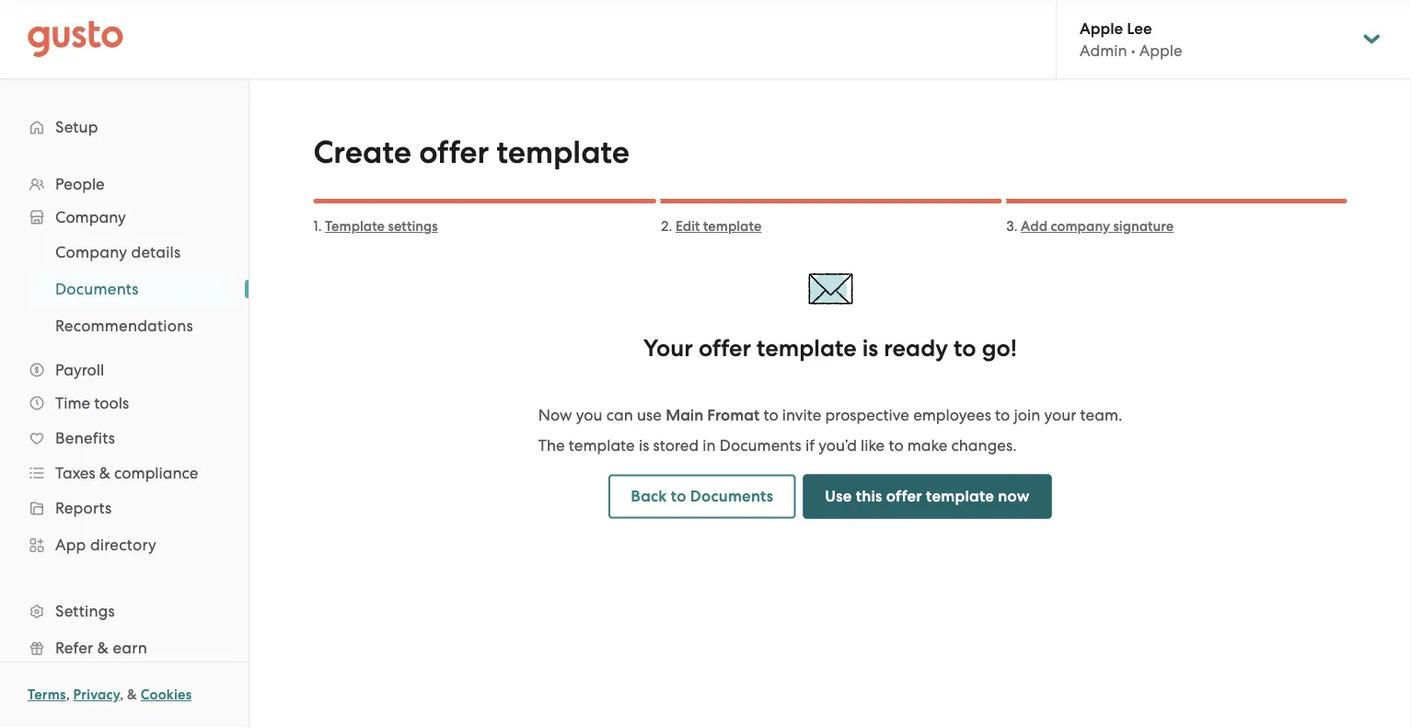 Task type: vqa. For each thing, say whether or not it's contained in the screenshot.
bottom All
no



Task type: locate. For each thing, give the bounding box(es) containing it.
details
[[131, 243, 181, 262]]

1 company from the top
[[55, 208, 126, 227]]

1 list from the top
[[0, 168, 249, 727]]

app directory link
[[18, 529, 230, 562]]

, left privacy link
[[66, 687, 70, 704]]

& inside dropdown button
[[99, 464, 110, 483]]

& for earn
[[97, 639, 109, 658]]

1 horizontal spatial offer
[[699, 334, 751, 362]]

create
[[314, 134, 412, 171]]

offer for your
[[699, 334, 751, 362]]

apple up admin
[[1080, 19, 1124, 38]]

0 vertical spatial &
[[99, 464, 110, 483]]

use
[[825, 487, 852, 506]]

apple
[[1080, 19, 1124, 38], [1140, 41, 1183, 60]]

1 vertical spatial apple
[[1140, 41, 1183, 60]]

company button
[[18, 201, 230, 234]]

prospective
[[826, 406, 910, 425]]

admin
[[1080, 41, 1128, 60]]

is
[[863, 334, 879, 362], [639, 436, 650, 454]]

2 horizontal spatial offer
[[887, 487, 923, 506]]

company inside company dropdown button
[[55, 208, 126, 227]]

your offer template is ready to go!
[[644, 334, 1017, 362]]

fromat
[[708, 406, 760, 425]]

benefits
[[55, 429, 115, 448]]

to inside back to documents link
[[671, 487, 687, 506]]

2 vertical spatial documents
[[690, 487, 774, 506]]

offer right your
[[699, 334, 751, 362]]

recommendations link
[[33, 309, 230, 343]]

edit template link
[[676, 218, 762, 235]]

is left "ready"
[[863, 334, 879, 362]]

0 horizontal spatial offer
[[419, 134, 489, 171]]

apple right •
[[1140, 41, 1183, 60]]

, left cookies
[[120, 687, 124, 704]]

to right back
[[671, 487, 687, 506]]

setup link
[[18, 111, 230, 144]]

company inside company details link
[[55, 243, 127, 262]]

0 vertical spatial apple
[[1080, 19, 1124, 38]]

add company signature
[[1021, 218, 1174, 235]]

offer right "this" at the right bottom of page
[[887, 487, 923, 506]]

changes.
[[952, 436, 1017, 454]]

recommendations
[[55, 317, 193, 335]]

template settings link
[[325, 218, 438, 235]]

list containing people
[[0, 168, 249, 727]]

back to documents
[[631, 487, 774, 506]]

2 list from the top
[[0, 234, 249, 344]]

0 vertical spatial offer
[[419, 134, 489, 171]]

compliance
[[114, 464, 198, 483]]

offer up settings
[[419, 134, 489, 171]]

company details link
[[33, 236, 230, 269]]

& left cookies
[[127, 687, 137, 704]]

0 vertical spatial documents
[[55, 280, 139, 298]]

list
[[0, 168, 249, 727], [0, 234, 249, 344]]

0 vertical spatial is
[[863, 334, 879, 362]]

payroll button
[[18, 354, 230, 387]]

add
[[1021, 218, 1048, 235]]

team.
[[1081, 406, 1123, 425]]

people
[[55, 175, 105, 193]]

gusto navigation element
[[0, 79, 249, 727]]

to left join
[[996, 406, 1010, 425]]

list containing company details
[[0, 234, 249, 344]]

2 company from the top
[[55, 243, 127, 262]]

time tools button
[[18, 387, 230, 420]]

setup
[[55, 118, 98, 136]]

1 vertical spatial company
[[55, 243, 127, 262]]

&
[[99, 464, 110, 483], [97, 639, 109, 658], [127, 687, 137, 704]]

your
[[1045, 406, 1077, 425]]

0 horizontal spatial ,
[[66, 687, 70, 704]]

this
[[856, 487, 883, 506]]

1 vertical spatial offer
[[699, 334, 751, 362]]

company down company dropdown button
[[55, 243, 127, 262]]

lee
[[1127, 19, 1153, 38]]

cookies button
[[141, 684, 192, 706]]

,
[[66, 687, 70, 704], [120, 687, 124, 704]]

ready
[[884, 334, 949, 362]]

to right like
[[889, 436, 904, 454]]

employees
[[914, 406, 992, 425]]

to
[[954, 334, 977, 362], [764, 406, 779, 425], [996, 406, 1010, 425], [889, 436, 904, 454], [671, 487, 687, 506]]

in
[[703, 436, 716, 454]]

1 horizontal spatial ,
[[120, 687, 124, 704]]

taxes & compliance
[[55, 464, 198, 483]]

1 , from the left
[[66, 687, 70, 704]]

company for company
[[55, 208, 126, 227]]

use this offer template now link
[[803, 475, 1052, 519]]

company for company details
[[55, 243, 127, 262]]

2 , from the left
[[120, 687, 124, 704]]

offer for create
[[419, 134, 489, 171]]

reports
[[55, 499, 112, 518]]

documents down in
[[690, 487, 774, 506]]

reports link
[[18, 492, 230, 525]]

company
[[55, 208, 126, 227], [55, 243, 127, 262]]

1 vertical spatial is
[[639, 436, 650, 454]]

documents down fromat
[[720, 436, 802, 454]]

app
[[55, 536, 86, 554]]

invite
[[783, 406, 822, 425]]

terms link
[[28, 687, 66, 704]]

& inside "link"
[[97, 639, 109, 658]]

stored
[[653, 436, 699, 454]]

taxes
[[55, 464, 95, 483]]

refer & earn
[[55, 639, 147, 658]]

& left earn
[[97, 639, 109, 658]]

is down use
[[639, 436, 650, 454]]

terms , privacy , & cookies
[[28, 687, 192, 704]]

now
[[538, 406, 572, 425]]

1 vertical spatial &
[[97, 639, 109, 658]]

& right taxes
[[99, 464, 110, 483]]

1 vertical spatial documents
[[720, 436, 802, 454]]

people button
[[18, 168, 230, 201]]

company down "people"
[[55, 208, 126, 227]]

documents
[[55, 280, 139, 298], [720, 436, 802, 454], [690, 487, 774, 506]]

your
[[644, 334, 693, 362]]

documents down company details
[[55, 280, 139, 298]]

create offer template
[[314, 134, 630, 171]]

to up the template is stored in documents if you'd like to make changes.
[[764, 406, 779, 425]]

0 horizontal spatial apple
[[1080, 19, 1124, 38]]

settings link
[[18, 595, 230, 628]]

0 vertical spatial company
[[55, 208, 126, 227]]

settings
[[388, 218, 438, 235]]

apple lee admin • apple
[[1080, 19, 1183, 60]]

documents link
[[33, 273, 230, 306]]

2 vertical spatial offer
[[887, 487, 923, 506]]

refer & earn link
[[18, 632, 230, 665]]



Task type: describe. For each thing, give the bounding box(es) containing it.
terms
[[28, 687, 66, 704]]

privacy link
[[73, 687, 120, 704]]

1 horizontal spatial apple
[[1140, 41, 1183, 60]]

earn
[[113, 639, 147, 658]]

edit template
[[676, 218, 762, 235]]

use this offer template now
[[825, 487, 1030, 506]]

time
[[55, 394, 90, 413]]

refer
[[55, 639, 93, 658]]

join
[[1014, 406, 1041, 425]]

you'd
[[819, 436, 857, 454]]

•
[[1131, 41, 1136, 60]]

edit
[[676, 218, 700, 235]]

template settings
[[325, 218, 438, 235]]

home image
[[28, 21, 123, 58]]

tools
[[94, 394, 129, 413]]

you
[[576, 406, 603, 425]]

taxes & compliance button
[[18, 457, 230, 490]]

template
[[325, 218, 385, 235]]

company details
[[55, 243, 181, 262]]

like
[[861, 436, 885, 454]]

main
[[666, 406, 704, 425]]

go!
[[982, 334, 1017, 362]]

use
[[637, 406, 662, 425]]

make
[[908, 436, 948, 454]]

if
[[806, 436, 815, 454]]

company
[[1051, 218, 1111, 235]]

benefits link
[[18, 422, 230, 455]]

cookies
[[141, 687, 192, 704]]

privacy
[[73, 687, 120, 704]]

1 horizontal spatial is
[[863, 334, 879, 362]]

payroll
[[55, 361, 104, 379]]

0 horizontal spatial is
[[639, 436, 650, 454]]

now
[[999, 487, 1030, 506]]

back to documents link
[[609, 475, 796, 519]]

directory
[[90, 536, 157, 554]]

time tools
[[55, 394, 129, 413]]

the
[[538, 436, 565, 454]]

app directory
[[55, 536, 157, 554]]

signature
[[1114, 218, 1174, 235]]

settings
[[55, 602, 115, 621]]

documents inside gusto navigation element
[[55, 280, 139, 298]]

to left the go!
[[954, 334, 977, 362]]

add company signature link
[[1021, 218, 1174, 235]]

& for compliance
[[99, 464, 110, 483]]

2 vertical spatial &
[[127, 687, 137, 704]]

back
[[631, 487, 667, 506]]

can
[[607, 406, 633, 425]]

the template is stored in documents if you'd like to make changes.
[[538, 436, 1017, 454]]

now you can use main fromat to invite prospective employees to join your team.
[[538, 406, 1123, 425]]



